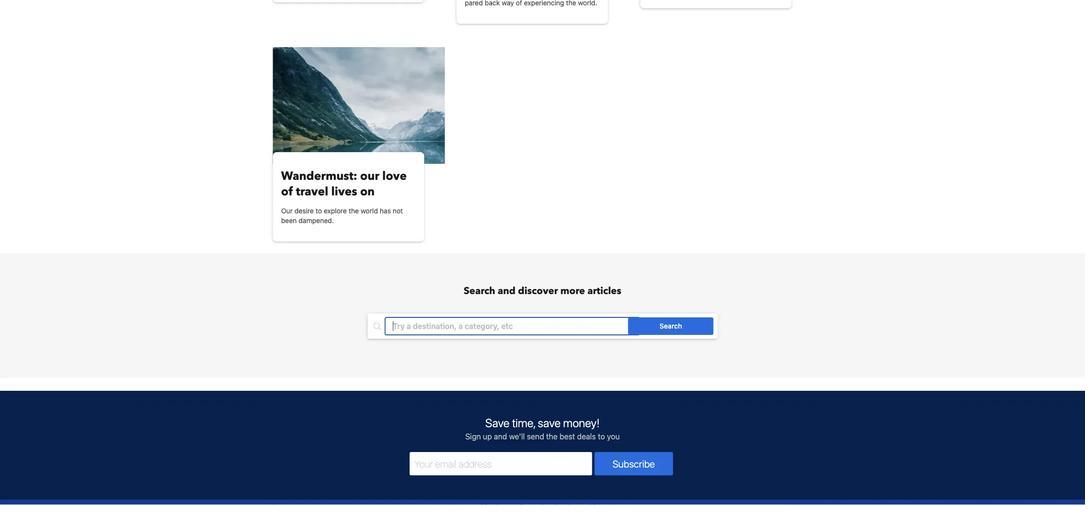 Task type: locate. For each thing, give the bounding box(es) containing it.
and
[[498, 284, 516, 298], [494, 432, 507, 441]]

wandermust:
[[281, 168, 357, 184]]

to
[[316, 207, 322, 215], [598, 432, 605, 441]]

0 horizontal spatial search
[[464, 284, 495, 298]]

1 vertical spatial search
[[660, 322, 682, 330]]

search and discover more articles
[[464, 284, 622, 298]]

1 vertical spatial the
[[546, 432, 558, 441]]

to left you
[[598, 432, 605, 441]]

0 horizontal spatial to
[[316, 207, 322, 215]]

world
[[361, 207, 378, 215]]

search
[[464, 284, 495, 298], [660, 322, 682, 330]]

the
[[349, 207, 359, 215], [546, 432, 558, 441]]

send
[[527, 432, 544, 441]]

of
[[281, 184, 293, 200]]

the left world
[[349, 207, 359, 215]]

Your email address email field
[[410, 452, 592, 475]]

0 vertical spatial the
[[349, 207, 359, 215]]

subscribe button
[[595, 452, 673, 475]]

search for search and discover more articles
[[464, 284, 495, 298]]

you
[[607, 432, 620, 441]]

1 vertical spatial to
[[598, 432, 605, 441]]

our desire to explore the world has not been dampened.
[[281, 207, 403, 225]]

on
[[360, 184, 375, 200]]

search inside search button
[[660, 322, 682, 330]]

more
[[561, 284, 585, 298]]

0 vertical spatial to
[[316, 207, 322, 215]]

lives
[[331, 184, 357, 200]]

0 horizontal spatial the
[[349, 207, 359, 215]]

to up dampened.
[[316, 207, 322, 215]]

desire
[[295, 207, 314, 215]]

dampened.
[[299, 217, 334, 225]]

Try a destination, a category, etc text field
[[385, 317, 640, 335]]

1 vertical spatial and
[[494, 432, 507, 441]]

discover
[[518, 284, 558, 298]]

and inside the save time, save money! sign up and we'll send the best deals to you
[[494, 432, 507, 441]]

our
[[281, 207, 293, 215]]

1 horizontal spatial to
[[598, 432, 605, 441]]

not
[[393, 207, 403, 215]]

the down the save
[[546, 432, 558, 441]]

1 horizontal spatial the
[[546, 432, 558, 441]]

0 vertical spatial search
[[464, 284, 495, 298]]

sign
[[466, 432, 481, 441]]

and left the discover
[[498, 284, 516, 298]]

the inside the save time, save money! sign up and we'll send the best deals to you
[[546, 432, 558, 441]]

and right 'up'
[[494, 432, 507, 441]]

1 horizontal spatial search
[[660, 322, 682, 330]]

save time, save money! footer
[[0, 390, 1086, 505]]

explore
[[324, 207, 347, 215]]

the inside our desire to explore the world has not been dampened.
[[349, 207, 359, 215]]



Task type: vqa. For each thing, say whether or not it's contained in the screenshot.
Search and discover more articles's Search
yes



Task type: describe. For each thing, give the bounding box(es) containing it.
money!
[[563, 416, 600, 430]]

save
[[538, 416, 561, 430]]

to inside our desire to explore the world has not been dampened.
[[316, 207, 322, 215]]

save
[[486, 416, 510, 430]]

to inside the save time, save money! sign up and we'll send the best deals to you
[[598, 432, 605, 441]]

wandermust: our love of travel lives on link
[[281, 168, 416, 200]]

articles
[[588, 284, 622, 298]]

love
[[382, 168, 407, 184]]

our
[[360, 168, 380, 184]]

search button
[[628, 317, 714, 335]]

search for search
[[660, 322, 682, 330]]

has
[[380, 207, 391, 215]]

time,
[[512, 416, 536, 430]]

best
[[560, 432, 575, 441]]

we'll
[[509, 432, 525, 441]]

up
[[483, 432, 492, 441]]

deals
[[577, 432, 596, 441]]

0 vertical spatial and
[[498, 284, 516, 298]]

wandermust: our love of travel lives on
[[281, 168, 407, 200]]

save time, save money! sign up and we'll send the best deals to you
[[466, 416, 620, 441]]

travel
[[296, 184, 328, 200]]

subscribe
[[613, 458, 655, 469]]

been
[[281, 217, 297, 225]]



